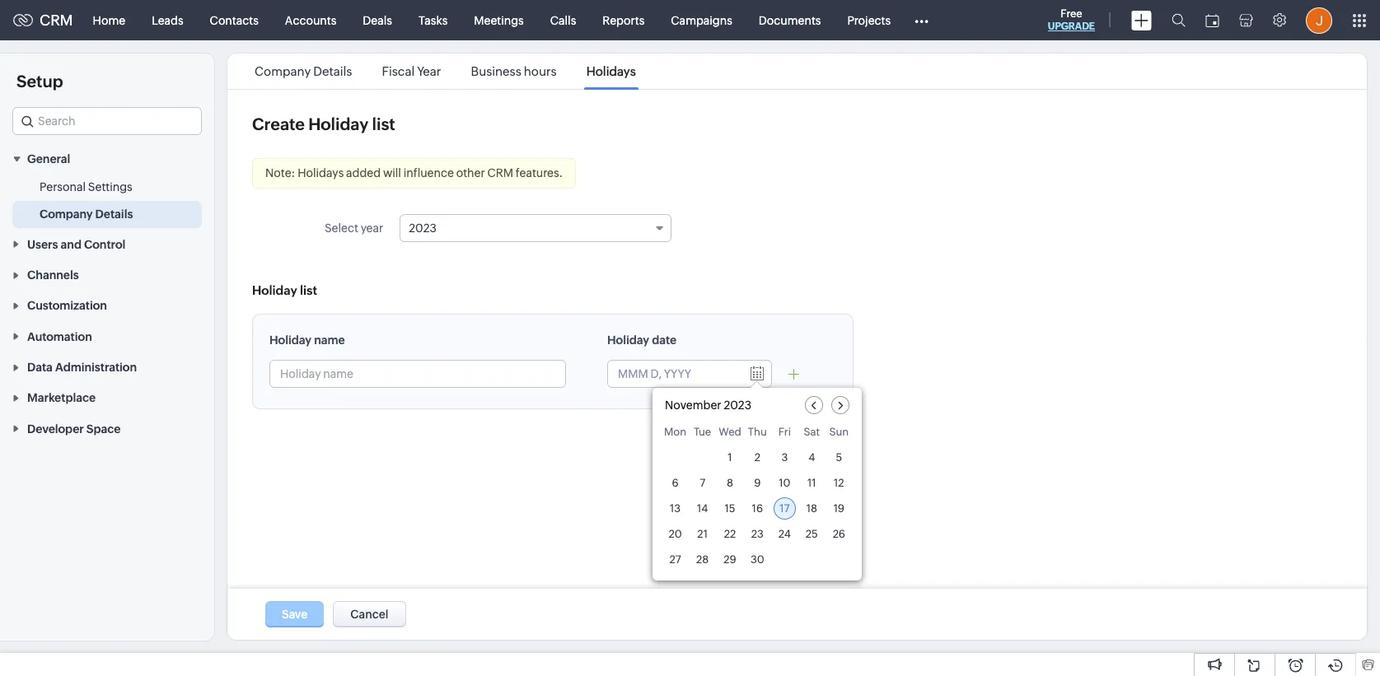 Task type: vqa. For each thing, say whether or not it's contained in the screenshot.
navigation
no



Task type: locate. For each thing, give the bounding box(es) containing it.
row containing mon
[[664, 426, 850, 443]]

deals link
[[350, 0, 405, 40]]

other
[[456, 166, 485, 180]]

list
[[372, 115, 395, 134], [300, 284, 317, 298]]

11
[[808, 477, 816, 490]]

0 vertical spatial company details
[[255, 64, 352, 78]]

1 vertical spatial company details link
[[40, 206, 133, 223]]

row down thursday column header on the right of the page
[[664, 447, 850, 469]]

1 horizontal spatial company details
[[255, 64, 352, 78]]

details up create holiday list
[[313, 64, 352, 78]]

0 horizontal spatial company
[[40, 208, 93, 221]]

1 vertical spatial 2023
[[724, 399, 752, 412]]

10
[[779, 477, 791, 490]]

company details link down accounts link at the left
[[252, 64, 355, 78]]

0 vertical spatial crm
[[40, 12, 73, 29]]

details inside general region
[[95, 208, 133, 221]]

free upgrade
[[1048, 7, 1095, 32]]

developer
[[27, 423, 84, 436]]

calendar image
[[1206, 14, 1220, 27]]

6 row from the top
[[664, 549, 850, 571]]

row up 23
[[664, 498, 850, 520]]

row down 2
[[664, 472, 850, 494]]

list up holiday name
[[300, 284, 317, 298]]

holiday for holiday date
[[607, 334, 650, 347]]

MMM d, yyyy text field
[[608, 361, 740, 387]]

Other Modules field
[[904, 7, 940, 33]]

saturday column header
[[801, 426, 823, 443]]

company down "personal"
[[40, 208, 93, 221]]

2023 up wed
[[724, 399, 752, 412]]

0 horizontal spatial 2023
[[409, 222, 437, 235]]

company details link
[[252, 64, 355, 78], [40, 206, 133, 223]]

list up will
[[372, 115, 395, 134]]

0 vertical spatial company details link
[[252, 64, 355, 78]]

holidays
[[587, 64, 636, 78], [298, 166, 344, 180]]

tue
[[694, 426, 711, 438]]

1 vertical spatial crm
[[487, 166, 513, 180]]

1 horizontal spatial list
[[372, 115, 395, 134]]

company details
[[255, 64, 352, 78], [40, 208, 133, 221]]

leads link
[[139, 0, 197, 40]]

1 vertical spatial details
[[95, 208, 133, 221]]

holiday left name
[[269, 334, 312, 347]]

campaigns link
[[658, 0, 746, 40]]

0 vertical spatial 2023
[[409, 222, 437, 235]]

holidays link
[[584, 64, 639, 78]]

2023
[[409, 222, 437, 235], [724, 399, 752, 412]]

2 row from the top
[[664, 447, 850, 469]]

accounts link
[[272, 0, 350, 40]]

november
[[665, 399, 722, 412]]

Holiday name text field
[[270, 361, 565, 387]]

9
[[754, 477, 761, 490]]

4 row from the top
[[664, 498, 850, 520]]

thu
[[748, 426, 767, 438]]

mon
[[664, 426, 687, 438]]

fri
[[779, 426, 791, 438]]

tuesday column header
[[692, 426, 714, 443]]

1 horizontal spatial 2023
[[724, 399, 752, 412]]

22
[[724, 528, 736, 541]]

november 2023
[[665, 399, 752, 412]]

home
[[93, 14, 125, 27]]

users and control button
[[0, 229, 214, 259]]

5 row from the top
[[664, 523, 850, 546]]

cancel button
[[333, 602, 406, 628]]

personal settings link
[[40, 179, 132, 196]]

2023 right year
[[409, 222, 437, 235]]

3 row from the top
[[664, 472, 850, 494]]

features.
[[516, 166, 563, 180]]

holiday
[[308, 115, 369, 134], [252, 284, 297, 298], [269, 334, 312, 347], [607, 334, 650, 347]]

create menu element
[[1122, 0, 1162, 40]]

0 vertical spatial holidays
[[587, 64, 636, 78]]

crm right "other"
[[487, 166, 513, 180]]

deals
[[363, 14, 392, 27]]

crm left home
[[40, 12, 73, 29]]

1 horizontal spatial details
[[313, 64, 352, 78]]

data
[[27, 361, 53, 374]]

holidays right 'note:'
[[298, 166, 344, 180]]

0 horizontal spatial company details
[[40, 208, 133, 221]]

1 horizontal spatial company details link
[[252, 64, 355, 78]]

1 vertical spatial list
[[300, 284, 317, 298]]

holiday left date
[[607, 334, 650, 347]]

1 vertical spatial holidays
[[298, 166, 344, 180]]

contacts
[[210, 14, 259, 27]]

25
[[806, 528, 818, 541]]

row up the '30'
[[664, 523, 850, 546]]

1 horizontal spatial crm
[[487, 166, 513, 180]]

year
[[417, 64, 441, 78]]

fiscal year
[[382, 64, 441, 78]]

tasks link
[[405, 0, 461, 40]]

crm
[[40, 12, 73, 29], [487, 166, 513, 180]]

grid
[[653, 423, 862, 581]]

Search text field
[[13, 108, 201, 134]]

marketplace
[[27, 392, 96, 405]]

hours
[[524, 64, 557, 78]]

company details down accounts link at the left
[[255, 64, 352, 78]]

company details down the personal settings link on the top left of page
[[40, 208, 133, 221]]

settings
[[88, 181, 132, 194]]

calls
[[550, 14, 576, 27]]

0 horizontal spatial list
[[300, 284, 317, 298]]

27
[[670, 554, 681, 566]]

holiday up holiday name
[[252, 284, 297, 298]]

row down 23
[[664, 549, 850, 571]]

projects link
[[834, 0, 904, 40]]

customization
[[27, 299, 107, 313]]

profile element
[[1296, 0, 1343, 40]]

5
[[836, 452, 842, 464]]

list containing company details
[[240, 54, 651, 89]]

6
[[672, 477, 679, 490]]

row up 2
[[664, 426, 850, 443]]

holiday list
[[252, 284, 317, 298]]

details down settings
[[95, 208, 133, 221]]

list
[[240, 54, 651, 89]]

wed
[[719, 426, 742, 438]]

0 horizontal spatial details
[[95, 208, 133, 221]]

1 horizontal spatial holidays
[[587, 64, 636, 78]]

None field
[[12, 107, 202, 135]]

26
[[833, 528, 846, 541]]

0 horizontal spatial crm
[[40, 12, 73, 29]]

details
[[313, 64, 352, 78], [95, 208, 133, 221]]

tasks
[[419, 14, 448, 27]]

row
[[664, 426, 850, 443], [664, 447, 850, 469], [664, 472, 850, 494], [664, 498, 850, 520], [664, 523, 850, 546], [664, 549, 850, 571]]

7
[[700, 477, 706, 490]]

1 vertical spatial company details
[[40, 208, 133, 221]]

fiscal year link
[[380, 64, 444, 78]]

calls link
[[537, 0, 590, 40]]

1 vertical spatial company
[[40, 208, 93, 221]]

select year
[[325, 222, 383, 235]]

1 row from the top
[[664, 426, 850, 443]]

meetings link
[[461, 0, 537, 40]]

crm link
[[13, 12, 73, 29]]

0 vertical spatial details
[[313, 64, 352, 78]]

holidays down reports
[[587, 64, 636, 78]]

projects
[[848, 14, 891, 27]]

will
[[383, 166, 401, 180]]

28
[[696, 554, 709, 566]]

company up create
[[255, 64, 311, 78]]

data administration
[[27, 361, 137, 374]]

15
[[725, 503, 736, 515]]

automation
[[27, 330, 92, 343]]

company details link down the personal settings link on the top left of page
[[40, 206, 133, 223]]

holiday for holiday list
[[252, 284, 297, 298]]

0 vertical spatial company
[[255, 64, 311, 78]]

holiday for holiday name
[[269, 334, 312, 347]]



Task type: describe. For each thing, give the bounding box(es) containing it.
wednesday column header
[[719, 426, 742, 443]]

documents
[[759, 14, 821, 27]]

added
[[346, 166, 381, 180]]

friday column header
[[774, 426, 796, 443]]

2023 field
[[400, 214, 672, 242]]

thursday column header
[[747, 426, 769, 443]]

mon tue wed thu
[[664, 426, 767, 438]]

automation button
[[0, 321, 214, 352]]

leads
[[152, 14, 183, 27]]

control
[[84, 238, 126, 251]]

developer space
[[27, 423, 121, 436]]

reports link
[[590, 0, 658, 40]]

note: holidays added will influence other crm features.
[[265, 166, 563, 180]]

monday column header
[[664, 426, 687, 443]]

name
[[314, 334, 345, 347]]

grid containing mon
[[653, 423, 862, 581]]

setup
[[16, 72, 63, 91]]

0 vertical spatial list
[[372, 115, 395, 134]]

0 horizontal spatial holidays
[[298, 166, 344, 180]]

company details inside general region
[[40, 208, 133, 221]]

create holiday list
[[252, 115, 395, 134]]

14
[[697, 503, 708, 515]]

personal settings
[[40, 181, 132, 194]]

search image
[[1172, 13, 1186, 27]]

30
[[751, 554, 765, 566]]

row containing 27
[[664, 549, 850, 571]]

campaigns
[[671, 14, 733, 27]]

holiday date
[[607, 334, 677, 347]]

business hours link
[[469, 64, 559, 78]]

general region
[[0, 174, 214, 229]]

general
[[27, 153, 70, 166]]

and
[[61, 238, 82, 251]]

fiscal
[[382, 64, 415, 78]]

search element
[[1162, 0, 1196, 40]]

business
[[471, 64, 521, 78]]

29
[[724, 554, 737, 566]]

developer space button
[[0, 413, 214, 444]]

profile image
[[1306, 7, 1333, 33]]

channels
[[27, 269, 79, 282]]

13
[[670, 503, 681, 515]]

contacts link
[[197, 0, 272, 40]]

influence
[[404, 166, 454, 180]]

2023 inside field
[[409, 222, 437, 235]]

20
[[669, 528, 682, 541]]

administration
[[55, 361, 137, 374]]

17
[[780, 503, 790, 515]]

19
[[834, 503, 845, 515]]

reports
[[603, 14, 645, 27]]

24
[[779, 528, 791, 541]]

4
[[809, 452, 815, 464]]

row containing 1
[[664, 447, 850, 469]]

users
[[27, 238, 58, 251]]

note:
[[265, 166, 295, 180]]

23
[[751, 528, 764, 541]]

16
[[752, 503, 763, 515]]

company inside general region
[[40, 208, 93, 221]]

create
[[252, 115, 305, 134]]

row containing 6
[[664, 472, 850, 494]]

users and control
[[27, 238, 126, 251]]

sunday column header
[[828, 426, 850, 443]]

home link
[[80, 0, 139, 40]]

holiday up the added
[[308, 115, 369, 134]]

date
[[652, 334, 677, 347]]

select
[[325, 222, 358, 235]]

18
[[807, 503, 818, 515]]

holiday name
[[269, 334, 345, 347]]

channels button
[[0, 259, 214, 290]]

sun
[[829, 426, 849, 438]]

marketplace button
[[0, 382, 214, 413]]

row containing 13
[[664, 498, 850, 520]]

create menu image
[[1132, 10, 1152, 30]]

business hours
[[471, 64, 557, 78]]

cancel
[[350, 608, 389, 621]]

sat
[[804, 426, 820, 438]]

company details inside list
[[255, 64, 352, 78]]

personal
[[40, 181, 86, 194]]

0 horizontal spatial company details link
[[40, 206, 133, 223]]

8
[[727, 477, 733, 490]]

2
[[755, 452, 761, 464]]

1 horizontal spatial company
[[255, 64, 311, 78]]

row containing 20
[[664, 523, 850, 546]]

21
[[698, 528, 708, 541]]

data administration button
[[0, 352, 214, 382]]

meetings
[[474, 14, 524, 27]]

free
[[1061, 7, 1083, 20]]

space
[[86, 423, 121, 436]]

upgrade
[[1048, 21, 1095, 32]]

accounts
[[285, 14, 337, 27]]

12
[[834, 477, 844, 490]]

general button
[[0, 143, 214, 174]]



